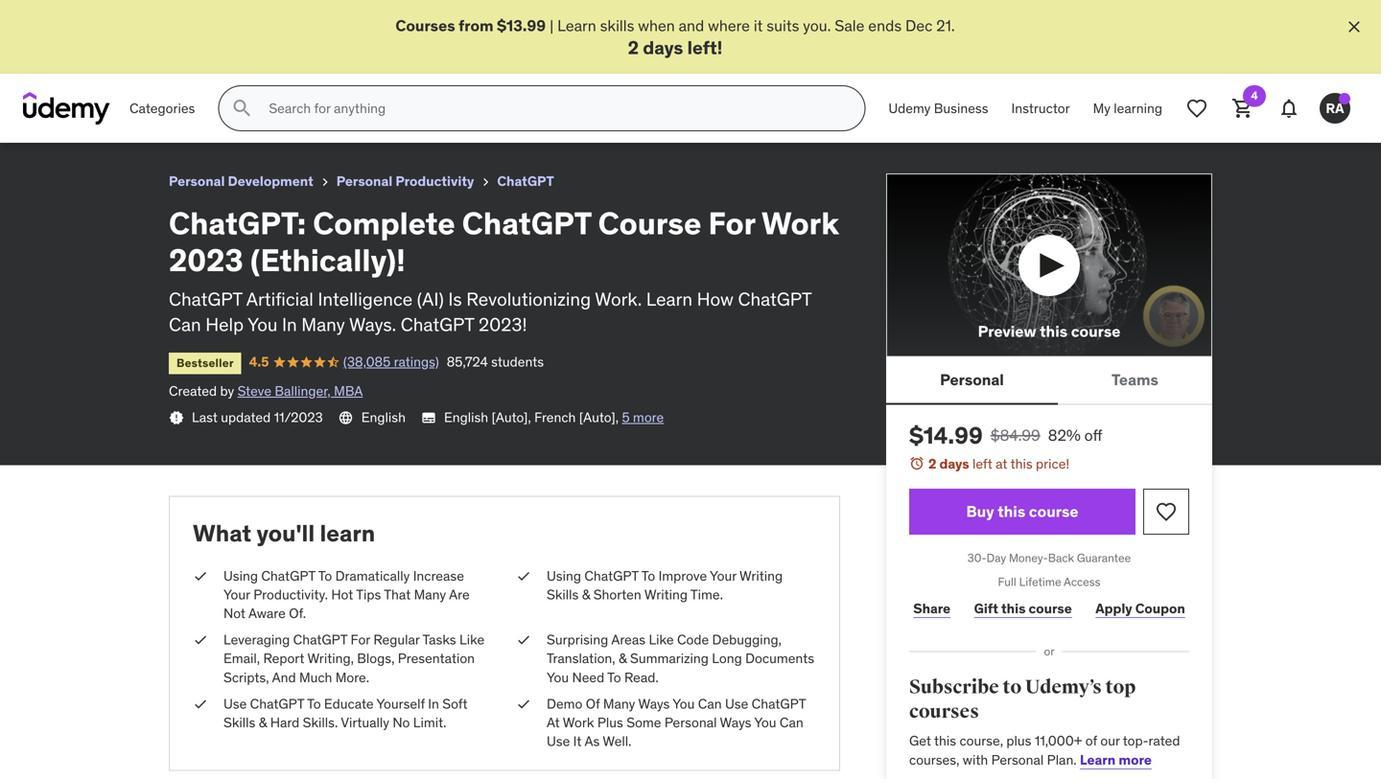 Task type: vqa. For each thing, say whether or not it's contained in the screenshot.
2nd settings from the left
no



Task type: describe. For each thing, give the bounding box(es) containing it.
in inside "use chatgpt to educate yourself in soft skills & hard skills. virtually no limit."
[[428, 696, 439, 713]]

report
[[263, 651, 304, 668]]

some
[[627, 715, 661, 732]]

what you'll learn
[[193, 520, 375, 548]]

personal productivity link
[[337, 170, 474, 194]]

long
[[712, 651, 742, 668]]

writing,
[[307, 651, 354, 668]]

chatgpt inside using chatgpt to improve your writing skills & shorten writing time.
[[585, 568, 639, 585]]

artificial
[[246, 288, 313, 311]]

english for english [auto], french [auto] , 5 more
[[444, 409, 488, 426]]

chatgpt inside demo of many ways you can use chatgpt at work plus some personal ways you can use it as well.
[[752, 696, 806, 713]]

plus
[[1007, 733, 1032, 750]]

learn inside chatgpt: complete chatgpt course for work 2023 (ethically)! chatgpt artificial intelligence (ai) is revolutionizing work. learn how chatgpt can help you in many ways. chatgpt 2023!
[[646, 288, 693, 311]]

bestseller
[[177, 356, 234, 371]]

courses
[[396, 16, 455, 35]]

business
[[934, 100, 989, 117]]

$13.99
[[497, 16, 546, 35]]

rated
[[1149, 733, 1180, 750]]

revolutionizing
[[466, 288, 591, 311]]

productivity
[[396, 173, 474, 190]]

udemy business
[[889, 100, 989, 117]]

price!
[[1036, 456, 1070, 473]]

xsmall image for last updated 11/2023
[[169, 411, 184, 426]]

how
[[697, 288, 734, 311]]

days inside courses from $13.99 | learn skills when and where it suits you. sale ends dec 21. 2 days left!
[[643, 36, 683, 59]]

demo of many ways you can use chatgpt at work plus some personal ways you can use it as well.
[[547, 696, 806, 751]]

chatgpt down chatgpt link
[[462, 204, 591, 243]]

increase
[[413, 568, 464, 585]]

gift this course
[[974, 601, 1072, 618]]

personal inside demo of many ways you can use chatgpt at work plus some personal ways you can use it as well.
[[665, 715, 717, 732]]

to for productivity.
[[318, 568, 332, 585]]

& inside using chatgpt to improve your writing skills & shorten writing time.
[[582, 587, 590, 604]]

chatgpt inside "use chatgpt to educate yourself in soft skills & hard skills. virtually no limit."
[[250, 696, 304, 713]]

chatgpt down search for anything text field on the top of the page
[[497, 173, 554, 190]]

1 horizontal spatial can
[[698, 696, 722, 713]]

chatgpt: complete chatgpt course for work 2023 (ethically)! chatgpt artificial intelligence (ai) is revolutionizing work. learn how chatgpt can help you in many ways. chatgpt 2023!
[[169, 204, 839, 336]]

personal development link
[[169, 170, 313, 194]]

learn more link
[[1080, 752, 1152, 769]]

,
[[616, 409, 619, 426]]

2 horizontal spatial can
[[780, 715, 804, 732]]

4.5
[[249, 353, 269, 371]]

instructor
[[1012, 100, 1070, 117]]

guarantee
[[1077, 551, 1131, 566]]

xsmall image for use chatgpt to educate yourself in soft skills & hard skills. virtually no limit.
[[193, 695, 208, 714]]

personal for personal productivity
[[337, 173, 393, 190]]

apply coupon
[[1096, 601, 1185, 618]]

personal inside get this course, plus 11,000+ of our top-rated courses, with personal plan.
[[992, 752, 1044, 769]]

updated
[[221, 409, 271, 426]]

2 horizontal spatial use
[[725, 696, 748, 713]]

and
[[272, 669, 296, 687]]

xsmall image for demo of many ways you can use chatgpt at work plus some personal ways you can use it as well.
[[516, 695, 531, 714]]

course language image
[[338, 411, 354, 426]]

xsmall image right development
[[317, 175, 333, 190]]

full
[[998, 575, 1017, 590]]

of.
[[289, 605, 306, 623]]

1 horizontal spatial writing
[[740, 568, 783, 585]]

82%
[[1048, 426, 1081, 446]]

hot
[[331, 587, 353, 604]]

of
[[586, 696, 600, 713]]

are
[[449, 587, 470, 604]]

you.
[[803, 16, 831, 35]]

to inside surprising areas like code debugging, translation, & summarizing long documents you need to read.
[[607, 669, 621, 687]]

your inside using chatgpt to dramatically increase your productivity. hot tips that many are not aware of.
[[224, 587, 250, 604]]

access
[[1064, 575, 1101, 590]]

submit search image
[[231, 97, 254, 120]]

leveraging
[[224, 632, 290, 649]]

coupon
[[1136, 601, 1185, 618]]

courses from $13.99 | learn skills when and where it suits you. sale ends dec 21. 2 days left!
[[396, 16, 955, 59]]

30-day money-back guarantee full lifetime access
[[968, 551, 1131, 590]]

virtually
[[341, 715, 389, 732]]

this for buy
[[998, 502, 1026, 522]]

1 vertical spatial 2
[[929, 456, 937, 473]]

21.
[[936, 16, 955, 35]]

85,724
[[447, 353, 488, 371]]

work for chatgpt: complete chatgpt course for work 2023 (ethically)! chatgpt artificial intelligence (ai) is revolutionizing work. learn how chatgpt can help you in many ways. chatgpt 2023!
[[762, 204, 839, 243]]

shopping cart with 4 items image
[[1232, 97, 1255, 120]]

course for chatgpt: complete chatgpt course for work 2023 (ethically)! chatgpt artificial intelligence (ai) is revolutionizing work. learn how chatgpt can help you in many ways. chatgpt 2023!
[[598, 204, 702, 243]]

course for gift this course
[[1029, 601, 1072, 618]]

using for productivity.
[[224, 568, 258, 585]]

tasks
[[423, 632, 456, 649]]

blogs,
[[357, 651, 395, 668]]

productivity.
[[253, 587, 328, 604]]

hard
[[270, 715, 300, 732]]

like inside leveraging chatgpt for regular tasks like email, report writing, blogs, presentation scripts, and much more.
[[459, 632, 485, 649]]

dec
[[906, 16, 933, 35]]

share button
[[909, 591, 955, 629]]

code
[[677, 632, 709, 649]]

1 horizontal spatial use
[[547, 733, 570, 751]]

this right at
[[1011, 456, 1033, 473]]

xsmall image for using chatgpt to dramatically increase your productivity. hot tips that many are not aware of.
[[193, 567, 208, 586]]

personal button
[[886, 357, 1058, 403]]

$84.99
[[991, 426, 1041, 446]]

development
[[228, 173, 313, 190]]

educate
[[324, 696, 374, 713]]

udemy
[[889, 100, 931, 117]]

Search for anything text field
[[265, 92, 842, 125]]

english for english
[[361, 409, 406, 426]]

mba
[[334, 383, 363, 400]]

learn
[[320, 520, 375, 548]]

summarizing
[[630, 651, 709, 668]]

english [auto], french [auto] , 5 more
[[444, 409, 664, 426]]

top-
[[1123, 733, 1149, 750]]

5 more button
[[622, 409, 664, 427]]

money-
[[1009, 551, 1048, 566]]

tab list containing personal
[[886, 357, 1213, 405]]

get
[[909, 733, 931, 750]]

xsmall image for using chatgpt to improve your writing skills & shorten writing time.
[[516, 567, 531, 586]]

using for skills
[[547, 568, 581, 585]]

off
[[1085, 426, 1103, 446]]

personal for personal
[[940, 370, 1004, 390]]

ra
[[1326, 100, 1344, 117]]

with
[[963, 752, 988, 769]]

2 inside courses from $13.99 | learn skills when and where it suits you. sale ends dec 21. 2 days left!
[[628, 36, 639, 59]]

instructor link
[[1000, 86, 1082, 132]]

debugging,
[[712, 632, 782, 649]]

chatgpt inside leveraging chatgpt for regular tasks like email, report writing, blogs, presentation scripts, and much more.
[[293, 632, 347, 649]]

not
[[224, 605, 246, 623]]

this for preview
[[1040, 322, 1068, 341]]

chatgpt link
[[497, 170, 554, 194]]

plan.
[[1047, 752, 1077, 769]]

for for chatgpt: complete chatgpt course for work 2023 (ethically)! chatgpt artificial intelligence (ai) is revolutionizing work. learn how chatgpt can help you in many ways. chatgpt 2023!
[[708, 204, 755, 243]]

like inside surprising areas like code debugging, translation, & summarizing long documents you need to read.
[[649, 632, 674, 649]]

notifications image
[[1278, 97, 1301, 120]]

improve
[[659, 568, 707, 585]]

chatgpt: for chatgpt: complete chatgpt course for work 2023 (ethically)! chatgpt artificial intelligence (ai) is revolutionizing work. learn how chatgpt can help you in many ways. chatgpt 2023!
[[169, 204, 306, 243]]

created by steve ballinger, mba
[[169, 383, 363, 400]]

plus
[[597, 715, 623, 732]]

(38,085 ratings)
[[343, 353, 439, 371]]

udemy image
[[23, 92, 110, 125]]

complete for chatgpt: complete chatgpt course for work 2023 (ethically)! chatgpt artificial intelligence (ai) is revolutionizing work. learn how chatgpt can help you in many ways. chatgpt 2023!
[[313, 204, 455, 243]]

created
[[169, 383, 217, 400]]

you have alerts image
[[1339, 93, 1351, 105]]

2 days left at this price!
[[929, 456, 1070, 473]]

presentation
[[398, 651, 475, 668]]

for for chatgpt: complete chatgpt course for work 2023 (ethically)!
[[285, 8, 309, 28]]

areas
[[611, 632, 646, 649]]



Task type: locate. For each thing, give the bounding box(es) containing it.
skills
[[547, 587, 579, 604], [224, 715, 255, 732]]

1 vertical spatial can
[[698, 696, 722, 713]]

dramatically
[[335, 568, 410, 585]]

2 horizontal spatial for
[[708, 204, 755, 243]]

udemy's
[[1025, 676, 1102, 700]]

use inside "use chatgpt to educate yourself in soft skills & hard skills. virtually no limit."
[[224, 696, 247, 713]]

0 vertical spatial days
[[643, 36, 683, 59]]

course
[[1071, 322, 1121, 341], [1029, 502, 1079, 522], [1029, 601, 1072, 618]]

0 vertical spatial chatgpt:
[[15, 8, 84, 28]]

personal development
[[169, 173, 313, 190]]

(ethically)! left $13.99 at the left top of page
[[395, 8, 472, 28]]

at
[[996, 456, 1008, 473]]

1 vertical spatial &
[[619, 651, 627, 668]]

categories button
[[118, 86, 207, 132]]

1 vertical spatial complete
[[313, 204, 455, 243]]

2 english from the left
[[444, 409, 488, 426]]

0 vertical spatial work
[[312, 8, 351, 28]]

85,724 students
[[447, 353, 544, 371]]

0 vertical spatial writing
[[740, 568, 783, 585]]

1 vertical spatial many
[[414, 587, 446, 604]]

you down artificial
[[247, 313, 278, 336]]

0 horizontal spatial use
[[224, 696, 247, 713]]

our
[[1101, 733, 1120, 750]]

2 like from the left
[[649, 632, 674, 649]]

1 horizontal spatial &
[[582, 587, 590, 604]]

this
[[1040, 322, 1068, 341], [1011, 456, 1033, 473], [998, 502, 1026, 522], [1001, 601, 1026, 618], [934, 733, 956, 750]]

1 horizontal spatial work
[[563, 715, 594, 732]]

xsmall image
[[478, 175, 493, 190], [516, 567, 531, 586], [516, 631, 531, 650], [193, 695, 208, 714], [516, 695, 531, 714]]

1 vertical spatial learn
[[646, 288, 693, 311]]

2 vertical spatial &
[[259, 715, 267, 732]]

0 vertical spatial in
[[282, 313, 297, 336]]

0 vertical spatial for
[[285, 8, 309, 28]]

chatgpt down the documents
[[752, 696, 806, 713]]

ra link
[[1312, 86, 1358, 132]]

1 like from the left
[[459, 632, 485, 649]]

learn down of
[[1080, 752, 1116, 769]]

1 vertical spatial chatgpt:
[[169, 204, 306, 243]]

more right 5
[[633, 409, 664, 426]]

skills inside using chatgpt to improve your writing skills & shorten writing time.
[[547, 587, 579, 604]]

course inside button
[[1071, 322, 1121, 341]]

1 vertical spatial your
[[224, 587, 250, 604]]

wishlist image
[[1155, 501, 1178, 524]]

wishlist image
[[1186, 97, 1209, 120]]

0 vertical spatial ways
[[638, 696, 670, 713]]

many inside demo of many ways you can use chatgpt at work plus some personal ways you can use it as well.
[[603, 696, 635, 713]]

2023 up help on the left top of page
[[169, 241, 243, 280]]

teams
[[1112, 370, 1159, 390]]

many up plus
[[603, 696, 635, 713]]

days left left
[[940, 456, 969, 473]]

personal
[[169, 173, 225, 190], [337, 173, 393, 190], [940, 370, 1004, 390], [665, 715, 717, 732], [992, 752, 1044, 769]]

ballinger,
[[275, 383, 331, 400]]

0 vertical spatial can
[[169, 313, 201, 336]]

work inside demo of many ways you can use chatgpt at work plus some personal ways you can use it as well.
[[563, 715, 594, 732]]

skills left hard
[[224, 715, 255, 732]]

2 vertical spatial work
[[563, 715, 594, 732]]

more down top-
[[1119, 752, 1152, 769]]

xsmall image left leveraging
[[193, 631, 208, 650]]

lifetime
[[1019, 575, 1062, 590]]

1 vertical spatial days
[[940, 456, 969, 473]]

you inside surprising areas like code debugging, translation, & summarizing long documents you need to read.
[[547, 669, 569, 687]]

0 vertical spatial your
[[710, 568, 737, 585]]

1 horizontal spatial 2
[[929, 456, 937, 473]]

alarm image
[[909, 456, 925, 471]]

1 vertical spatial more
[[1119, 752, 1152, 769]]

this right gift at the bottom right of the page
[[1001, 601, 1026, 618]]

email,
[[224, 651, 260, 668]]

translation,
[[547, 651, 615, 668]]

gift this course link
[[970, 591, 1076, 629]]

chatgpt: inside chatgpt: complete chatgpt course for work 2023 (ethically)! chatgpt artificial intelligence (ai) is revolutionizing work. learn how chatgpt can help you in many ways. chatgpt 2023!
[[169, 204, 306, 243]]

buy
[[966, 502, 994, 522]]

0 vertical spatial skills
[[547, 587, 579, 604]]

or
[[1044, 645, 1055, 660]]

top
[[1106, 676, 1136, 700]]

1 vertical spatial in
[[428, 696, 439, 713]]

many down the increase
[[414, 587, 446, 604]]

writing down improve
[[644, 587, 688, 604]]

skills up surprising
[[547, 587, 579, 604]]

chatgpt: for chatgpt: complete chatgpt course for work 2023 (ethically)!
[[15, 8, 84, 28]]

learning
[[1114, 100, 1163, 117]]

0 horizontal spatial many
[[301, 313, 345, 336]]

to up skills.
[[307, 696, 321, 713]]

to for skills
[[642, 568, 655, 585]]

2 vertical spatial course
[[1029, 601, 1072, 618]]

& left shorten
[[582, 587, 590, 604]]

chatgpt: complete chatgpt course for work 2023 (ethically)!
[[15, 8, 472, 28]]

this inside get this course, plus 11,000+ of our top-rated courses, with personal plan.
[[934, 733, 956, 750]]

1 vertical spatial skills
[[224, 715, 255, 732]]

courses,
[[909, 752, 960, 769]]

chatgpt inside using chatgpt to dramatically increase your productivity. hot tips that many are not aware of.
[[261, 568, 315, 585]]

0 horizontal spatial using
[[224, 568, 258, 585]]

0 horizontal spatial like
[[459, 632, 485, 649]]

left!
[[687, 36, 723, 59]]

1 vertical spatial ways
[[720, 715, 752, 732]]

& down areas
[[619, 651, 627, 668]]

0 vertical spatial complete
[[87, 8, 159, 28]]

0 horizontal spatial writing
[[644, 587, 688, 604]]

1 horizontal spatial learn
[[646, 288, 693, 311]]

to left improve
[[642, 568, 655, 585]]

can left help on the left top of page
[[169, 313, 201, 336]]

yourself
[[376, 696, 425, 713]]

chatgpt up help on the left top of page
[[169, 288, 242, 311]]

can down "long"
[[698, 696, 722, 713]]

you'll
[[257, 520, 315, 548]]

chatgpt up shorten
[[585, 568, 639, 585]]

chatgpt up hard
[[250, 696, 304, 713]]

1 horizontal spatial for
[[351, 632, 370, 649]]

1 vertical spatial (ethically)!
[[250, 241, 406, 280]]

0 horizontal spatial skills
[[224, 715, 255, 732]]

in down artificial
[[282, 313, 297, 336]]

days down when
[[643, 36, 683, 59]]

preview
[[978, 322, 1037, 341]]

many inside chatgpt: complete chatgpt course for work 2023 (ethically)! chatgpt artificial intelligence (ai) is revolutionizing work. learn how chatgpt can help you in many ways. chatgpt 2023!
[[301, 313, 345, 336]]

(ethically)! for chatgpt: complete chatgpt course for work 2023 (ethically)!
[[395, 8, 472, 28]]

ways.
[[349, 313, 396, 336]]

you
[[247, 313, 278, 336], [547, 669, 569, 687], [673, 696, 695, 713], [754, 715, 777, 732]]

2023 for chatgpt: complete chatgpt course for work 2023 (ethically)!
[[354, 8, 391, 28]]

0 vertical spatial (ethically)!
[[395, 8, 472, 28]]

close image
[[1345, 17, 1364, 36]]

course for chatgpt: complete chatgpt course for work 2023 (ethically)!
[[230, 8, 282, 28]]

2 vertical spatial many
[[603, 696, 635, 713]]

chatgpt up writing,
[[293, 632, 347, 649]]

1 vertical spatial writing
[[644, 587, 688, 604]]

this right "preview"
[[1040, 322, 1068, 341]]

personal down "preview"
[[940, 370, 1004, 390]]

complete
[[87, 8, 159, 28], [313, 204, 455, 243]]

you inside chatgpt: complete chatgpt course for work 2023 (ethically)! chatgpt artificial intelligence (ai) is revolutionizing work. learn how chatgpt can help you in many ways. chatgpt 2023!
[[247, 313, 278, 336]]

1 vertical spatial 2023
[[169, 241, 243, 280]]

xsmall image for surprising areas like code debugging, translation, & summarizing long documents you need to read.
[[516, 631, 531, 650]]

regular
[[373, 632, 420, 649]]

0 horizontal spatial chatgpt:
[[15, 8, 84, 28]]

|
[[550, 16, 554, 35]]

use down "long"
[[725, 696, 748, 713]]

surprising
[[547, 632, 608, 649]]

4 link
[[1220, 86, 1266, 132]]

my learning link
[[1082, 86, 1174, 132]]

your up the not
[[224, 587, 250, 604]]

1 horizontal spatial chatgpt:
[[169, 204, 306, 243]]

course up work.
[[598, 204, 702, 243]]

& inside surprising areas like code debugging, translation, & summarizing long documents you need to read.
[[619, 651, 627, 668]]

your up time.
[[710, 568, 737, 585]]

1 horizontal spatial using
[[547, 568, 581, 585]]

using chatgpt to improve your writing skills & shorten writing time.
[[547, 568, 783, 604]]

1 vertical spatial course
[[598, 204, 702, 243]]

get this course, plus 11,000+ of our top-rated courses, with personal plan.
[[909, 733, 1180, 769]]

using chatgpt to dramatically increase your productivity. hot tips that many are not aware of.
[[224, 568, 470, 623]]

0 horizontal spatial english
[[361, 409, 406, 426]]

you down surprising areas like code debugging, translation, & summarizing long documents you need to read.
[[673, 696, 695, 713]]

time.
[[691, 587, 723, 604]]

0 horizontal spatial days
[[643, 36, 683, 59]]

1 horizontal spatial in
[[428, 696, 439, 713]]

personal inside "link"
[[169, 173, 225, 190]]

1 vertical spatial work
[[762, 204, 839, 243]]

your inside using chatgpt to improve your writing skills & shorten writing time.
[[710, 568, 737, 585]]

2 using from the left
[[547, 568, 581, 585]]

1 horizontal spatial 2023
[[354, 8, 391, 28]]

complete for chatgpt: complete chatgpt course for work 2023 (ethically)!
[[87, 8, 159, 28]]

apply coupon button
[[1092, 591, 1190, 629]]

0 vertical spatial course
[[230, 8, 282, 28]]

2 horizontal spatial work
[[762, 204, 839, 243]]

chatgpt down (ai)
[[401, 313, 474, 336]]

2023
[[354, 8, 391, 28], [169, 241, 243, 280]]

0 horizontal spatial in
[[282, 313, 297, 336]]

can down the documents
[[780, 715, 804, 732]]

use down scripts,
[[224, 696, 247, 713]]

to inside "use chatgpt to educate yourself in soft skills & hard skills. virtually no limit."
[[307, 696, 321, 713]]

2 right alarm icon at bottom right
[[929, 456, 937, 473]]

course for buy this course
[[1029, 502, 1079, 522]]

5
[[622, 409, 630, 426]]

buy this course button
[[909, 489, 1136, 535]]

using inside using chatgpt to dramatically increase your productivity. hot tips that many are not aware of.
[[224, 568, 258, 585]]

course up back
[[1029, 502, 1079, 522]]

course
[[230, 8, 282, 28], [598, 204, 702, 243]]

personal left productivity
[[337, 173, 393, 190]]

1 horizontal spatial your
[[710, 568, 737, 585]]

(ethically)! up intelligence
[[250, 241, 406, 280]]

chatgpt: down personal development "link" at the top left of page
[[169, 204, 306, 243]]

you up demo
[[547, 669, 569, 687]]

using up surprising
[[547, 568, 581, 585]]

course for preview this course
[[1071, 322, 1121, 341]]

& inside "use chatgpt to educate yourself in soft skills & hard skills. virtually no limit."
[[259, 715, 267, 732]]

0 horizontal spatial ways
[[638, 696, 670, 713]]

0 vertical spatial learn
[[557, 16, 596, 35]]

using up the not
[[224, 568, 258, 585]]

2 horizontal spatial &
[[619, 651, 627, 668]]

0 horizontal spatial 2023
[[169, 241, 243, 280]]

0 horizontal spatial your
[[224, 587, 250, 604]]

1 horizontal spatial like
[[649, 632, 674, 649]]

0 horizontal spatial can
[[169, 313, 201, 336]]

this up courses,
[[934, 733, 956, 750]]

to right need
[[607, 669, 621, 687]]

much
[[299, 669, 332, 687]]

0 horizontal spatial 2
[[628, 36, 639, 59]]

scripts,
[[224, 669, 269, 687]]

english right course language icon
[[361, 409, 406, 426]]

work for chatgpt: complete chatgpt course for work 2023 (ethically)!
[[312, 8, 351, 28]]

(38,085
[[343, 353, 391, 371]]

(ethically)! inside chatgpt: complete chatgpt course for work 2023 (ethically)! chatgpt artificial intelligence (ai) is revolutionizing work. learn how chatgpt can help you in many ways. chatgpt 2023!
[[250, 241, 406, 280]]

1 horizontal spatial complete
[[313, 204, 455, 243]]

many down intelligence
[[301, 313, 345, 336]]

steve ballinger, mba link
[[237, 383, 363, 400]]

learn left how
[[646, 288, 693, 311]]

0 vertical spatial course
[[1071, 322, 1121, 341]]

(ethically)! for chatgpt: complete chatgpt course for work 2023 (ethically)! chatgpt artificial intelligence (ai) is revolutionizing work. learn how chatgpt can help you in many ways. chatgpt 2023!
[[250, 241, 406, 280]]

learn inside courses from $13.99 | learn skills when and where it suits you. sale ends dec 21. 2 days left!
[[557, 16, 596, 35]]

1 using from the left
[[224, 568, 258, 585]]

well.
[[603, 733, 632, 751]]

personal inside button
[[940, 370, 1004, 390]]

complete inside chatgpt: complete chatgpt course for work 2023 (ethically)! chatgpt artificial intelligence (ai) is revolutionizing work. learn how chatgpt can help you in many ways. chatgpt 2023!
[[313, 204, 455, 243]]

0 vertical spatial 2
[[628, 36, 639, 59]]

personal right some
[[665, 715, 717, 732]]

chatgpt up categories
[[162, 8, 227, 28]]

2 vertical spatial learn
[[1080, 752, 1116, 769]]

1 horizontal spatial more
[[1119, 752, 1152, 769]]

share
[[913, 601, 951, 618]]

2 horizontal spatial many
[[603, 696, 635, 713]]

like up summarizing
[[649, 632, 674, 649]]

0 vertical spatial &
[[582, 587, 590, 604]]

skills.
[[303, 715, 338, 732]]

personal for personal development
[[169, 173, 225, 190]]

1 vertical spatial course
[[1029, 502, 1079, 522]]

xsmall image left last
[[169, 411, 184, 426]]

course inside button
[[1029, 502, 1079, 522]]

you down the documents
[[754, 715, 777, 732]]

xsmall image
[[317, 175, 333, 190], [169, 411, 184, 426], [193, 567, 208, 586], [193, 631, 208, 650]]

1 horizontal spatial many
[[414, 587, 446, 604]]

0 horizontal spatial course
[[230, 8, 282, 28]]

chatgpt right how
[[738, 288, 812, 311]]

this for gift
[[1001, 601, 1026, 618]]

0 horizontal spatial for
[[285, 8, 309, 28]]

2 vertical spatial can
[[780, 715, 804, 732]]

need
[[572, 669, 605, 687]]

many inside using chatgpt to dramatically increase your productivity. hot tips that many are not aware of.
[[414, 587, 446, 604]]

course inside chatgpt: complete chatgpt course for work 2023 (ethically)! chatgpt artificial intelligence (ai) is revolutionizing work. learn how chatgpt can help you in many ways. chatgpt 2023!
[[598, 204, 702, 243]]

0 horizontal spatial complete
[[87, 8, 159, 28]]

course down lifetime
[[1029, 601, 1072, 618]]

writing up debugging,
[[740, 568, 783, 585]]

that
[[384, 587, 411, 604]]

learn right |
[[557, 16, 596, 35]]

1 english from the left
[[361, 409, 406, 426]]

help
[[206, 313, 244, 336]]

this inside button
[[998, 502, 1026, 522]]

ratings)
[[394, 353, 439, 371]]

xsmall image down what
[[193, 567, 208, 586]]

like
[[459, 632, 485, 649], [649, 632, 674, 649]]

2 horizontal spatial learn
[[1080, 752, 1116, 769]]

course up teams
[[1071, 322, 1121, 341]]

english right closed captions icon
[[444, 409, 488, 426]]

day
[[987, 551, 1006, 566]]

ways up some
[[638, 696, 670, 713]]

1 vertical spatial for
[[708, 204, 755, 243]]

course up submit search icon on the left of the page
[[230, 8, 282, 28]]

2023 for chatgpt: complete chatgpt course for work 2023 (ethically)! chatgpt artificial intelligence (ai) is revolutionizing work. learn how chatgpt can help you in many ways. chatgpt 2023!
[[169, 241, 243, 280]]

to
[[318, 568, 332, 585], [642, 568, 655, 585], [607, 669, 621, 687], [307, 696, 321, 713]]

2023 inside chatgpt: complete chatgpt course for work 2023 (ethically)! chatgpt artificial intelligence (ai) is revolutionizing work. learn how chatgpt can help you in many ways. chatgpt 2023!
[[169, 241, 243, 280]]

last
[[192, 409, 218, 426]]

skills inside "use chatgpt to educate yourself in soft skills & hard skills. virtually no limit."
[[224, 715, 255, 732]]

& left hard
[[259, 715, 267, 732]]

0 horizontal spatial learn
[[557, 16, 596, 35]]

closed captions image
[[421, 410, 436, 426]]

this for get
[[934, 733, 956, 750]]

2 vertical spatial for
[[351, 632, 370, 649]]

personal down plus
[[992, 752, 1044, 769]]

use chatgpt to educate yourself in soft skills & hard skills. virtually no limit.
[[224, 696, 468, 732]]

by
[[220, 383, 234, 400]]

in inside chatgpt: complete chatgpt course for work 2023 (ethically)! chatgpt artificial intelligence (ai) is revolutionizing work. learn how chatgpt can help you in many ways. chatgpt 2023!
[[282, 313, 297, 336]]

chatgpt up productivity.
[[261, 568, 315, 585]]

0 vertical spatial more
[[633, 409, 664, 426]]

1 horizontal spatial ways
[[720, 715, 752, 732]]

2023 left the courses
[[354, 8, 391, 28]]

0 vertical spatial many
[[301, 313, 345, 336]]

personal left development
[[169, 173, 225, 190]]

this inside button
[[1040, 322, 1068, 341]]

(ai)
[[417, 288, 444, 311]]

categories
[[130, 100, 195, 117]]

to inside using chatgpt to improve your writing skills & shorten writing time.
[[642, 568, 655, 585]]

apply
[[1096, 601, 1133, 618]]

can inside chatgpt: complete chatgpt course for work 2023 (ethically)! chatgpt artificial intelligence (ai) is revolutionizing work. learn how chatgpt can help you in many ways. chatgpt 2023!
[[169, 313, 201, 336]]

chatgpt: up udemy image
[[15, 8, 84, 28]]

like right tasks
[[459, 632, 485, 649]]

to up hot
[[318, 568, 332, 585]]

for inside leveraging chatgpt for regular tasks like email, report writing, blogs, presentation scripts, and much more.
[[351, 632, 370, 649]]

1 horizontal spatial course
[[598, 204, 702, 243]]

using inside using chatgpt to improve your writing skills & shorten writing time.
[[547, 568, 581, 585]]

ways down "long"
[[720, 715, 752, 732]]

1 horizontal spatial skills
[[547, 587, 579, 604]]

use left it
[[547, 733, 570, 751]]

xsmall image for leveraging chatgpt for regular tasks like email, report writing, blogs, presentation scripts, and much more.
[[193, 631, 208, 650]]

tab list
[[886, 357, 1213, 405]]

more
[[633, 409, 664, 426], [1119, 752, 1152, 769]]

in up limit.
[[428, 696, 439, 713]]

when
[[638, 16, 675, 35]]

to inside using chatgpt to dramatically increase your productivity. hot tips that many are not aware of.
[[318, 568, 332, 585]]

to for soft
[[307, 696, 321, 713]]

0 horizontal spatial more
[[633, 409, 664, 426]]

0 horizontal spatial &
[[259, 715, 267, 732]]

writing
[[740, 568, 783, 585], [644, 587, 688, 604]]

2 down "skills"
[[628, 36, 639, 59]]

0 horizontal spatial work
[[312, 8, 351, 28]]

1 horizontal spatial english
[[444, 409, 488, 426]]

learn more
[[1080, 752, 1152, 769]]

tips
[[356, 587, 381, 604]]

this right buy
[[998, 502, 1026, 522]]

for inside chatgpt: complete chatgpt course for work 2023 (ethically)! chatgpt artificial intelligence (ai) is revolutionizing work. learn how chatgpt can help you in many ways. chatgpt 2023!
[[708, 204, 755, 243]]

udemy business link
[[877, 86, 1000, 132]]

of
[[1086, 733, 1097, 750]]

[auto]
[[579, 409, 616, 426]]

from
[[459, 16, 494, 35]]

what
[[193, 520, 251, 548]]

1 horizontal spatial days
[[940, 456, 969, 473]]

0 vertical spatial 2023
[[354, 8, 391, 28]]

&
[[582, 587, 590, 604], [619, 651, 627, 668], [259, 715, 267, 732]]

work inside chatgpt: complete chatgpt course for work 2023 (ethically)! chatgpt artificial intelligence (ai) is revolutionizing work. learn how chatgpt can help you in many ways. chatgpt 2023!
[[762, 204, 839, 243]]



